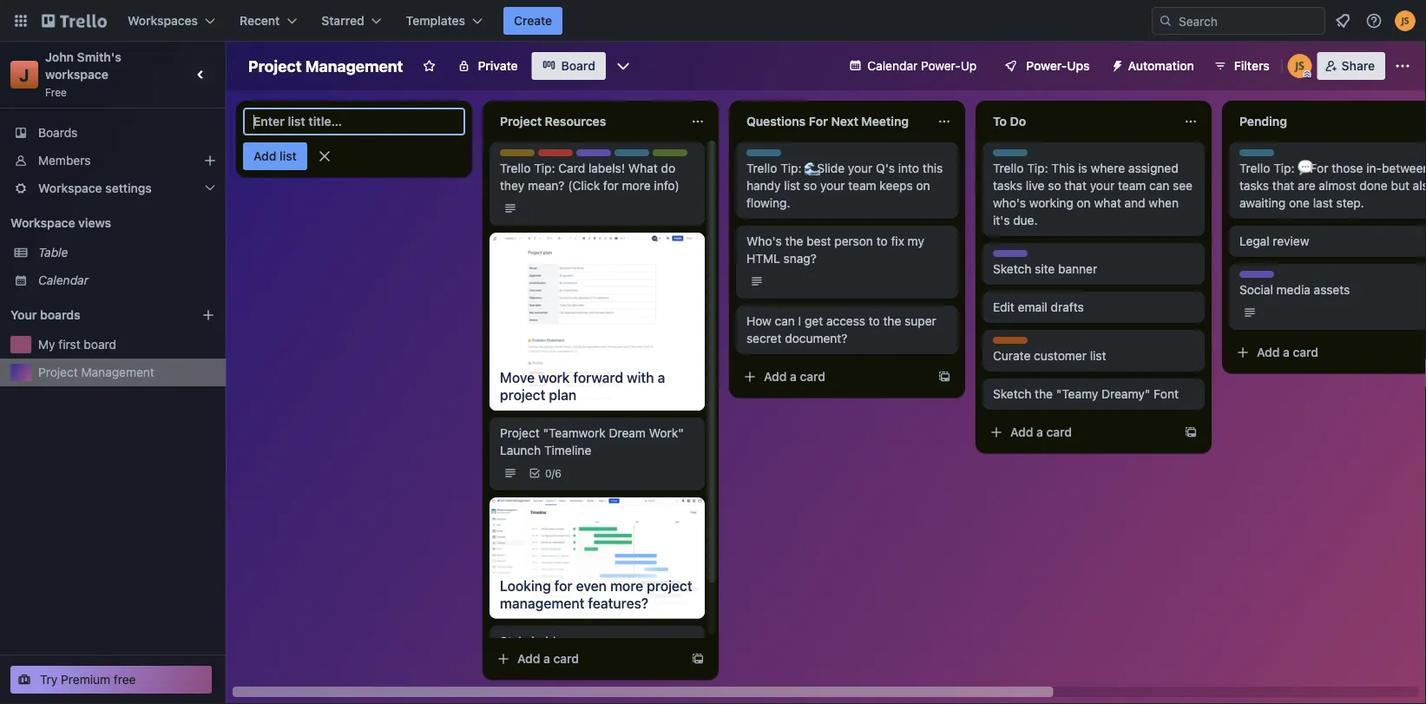 Task type: describe. For each thing, give the bounding box(es) containing it.
team for q's
[[849, 178, 877, 193]]

that inside trello tip trello tip: 💬for those in-between tasks that are almost done but al
[[1273, 178, 1295, 193]]

project inside looking for even more project management features?
[[647, 578, 693, 594]]

color: sky, title: "trello tip" element for trello tip: 🌊slide your q's into this handy list so your team keeps on flowing.
[[747, 149, 793, 162]]

between
[[1382, 161, 1427, 175]]

how
[[747, 314, 772, 328]]

project management inside "project management" text field
[[248, 56, 403, 75]]

sketch the "teamy dreamy" font link
[[993, 386, 1195, 403]]

your boards with 2 items element
[[10, 305, 175, 326]]

to inside "how can i get access to the super secret document?"
[[869, 314, 880, 328]]

see
[[1173, 178, 1193, 193]]

members link
[[0, 147, 226, 175]]

add a card for trello tip: card labels! what do they mean? (click for more info)
[[518, 652, 579, 666]]

who's
[[993, 196, 1026, 210]]

power-ups
[[1027, 59, 1090, 73]]

legal
[[1240, 234, 1270, 248]]

so inside trello tip trello tip: this is where assigned tasks live so that your team can see who's working on what and when it's due.
[[1048, 178, 1062, 193]]

a down 'media'
[[1283, 345, 1290, 359]]

project inside move work forward with a project plan
[[500, 387, 546, 403]]

color: sky, title: "trello tip" element for trello tip: 💬for those in-between tasks that are almost done but al
[[1240, 149, 1287, 162]]

/
[[552, 467, 555, 479]]

project for project "teamwork dream work" launch timeline link at the bottom left of the page
[[500, 426, 540, 440]]

smith's
[[77, 50, 121, 64]]

font
[[1154, 387, 1179, 401]]

move work forward with a project plan link
[[490, 362, 705, 411]]

timeline
[[544, 443, 592, 458]]

primary element
[[0, 0, 1427, 42]]

tip: for trello tip: this is where assigned tasks live so that your team can see who's working on what and when it's due.
[[1027, 161, 1049, 175]]

tasks for live
[[993, 178, 1023, 193]]

team for social
[[1278, 272, 1305, 284]]

questions for next meeting
[[747, 114, 909, 129]]

Board name text field
[[240, 52, 412, 80]]

almost
[[1319, 178, 1357, 193]]

templates button
[[396, 7, 493, 35]]

flowing.
[[747, 196, 791, 210]]

back to home image
[[42, 7, 107, 35]]

due.
[[1014, 213, 1038, 228]]

add list
[[254, 149, 297, 163]]

and
[[1125, 196, 1146, 210]]

labels!
[[589, 161, 625, 175]]

a for trello tip: this is where assigned tasks live so that your team can see who's working on what and when it's due.
[[1037, 425, 1044, 439]]

color: sky, title: "trello tip" element for trello tip: this is where assigned tasks live so that your team can see who's working on what and when it's due.
[[993, 149, 1040, 162]]

the inside "how can i get access to the super secret document?"
[[884, 314, 902, 328]]

plan
[[549, 387, 577, 403]]

add a card button down social media assets "link"
[[1230, 339, 1424, 366]]

a inside move work forward with a project plan
[[658, 369, 665, 386]]

add a card button for trello tip: card labels! what do they mean? (click for more info)
[[490, 645, 684, 673]]

add a card button for trello tip: 🌊slide your q's into this handy list so your team keeps on flowing.
[[736, 363, 931, 391]]

automation button
[[1104, 52, 1205, 80]]

boards
[[38, 125, 78, 140]]

trello tip trello tip: 💬for those in-between tasks that are almost done but al
[[1240, 150, 1427, 210]]

trello inside the trello tip: card labels! what do they mean? (click for more info)
[[500, 161, 531, 175]]

what
[[1094, 196, 1122, 210]]

private button
[[447, 52, 529, 80]]

tip for trello tip: 🌊slide your q's into this handy list so your team keeps on flowing.
[[778, 150, 793, 162]]

1 power- from the left
[[921, 59, 961, 73]]

calendar for calendar power-up
[[868, 59, 918, 73]]

card for trello tip: 🌊slide your q's into this handy list so your team keeps on flowing.
[[800, 369, 826, 384]]

is
[[1079, 161, 1088, 175]]

features?
[[588, 595, 649, 611]]

assigned
[[1129, 161, 1179, 175]]

super
[[905, 314, 937, 328]]

info)
[[654, 178, 680, 193]]

tip: for trello tip: 💬for those in-between tasks that are almost done but al
[[1274, 161, 1295, 175]]

search image
[[1159, 14, 1173, 28]]

color: purple, title: "design team" element for social media assets
[[1240, 271, 1305, 284]]

my
[[38, 337, 55, 352]]

add a card for trello tip: 🌊slide your q's into this handy list so your team keeps on flowing.
[[764, 369, 826, 384]]

power- inside button
[[1027, 59, 1067, 73]]

for inside the trello tip: card labels! what do they mean? (click for more info)
[[603, 178, 619, 193]]

table link
[[38, 244, 215, 261]]

this member is an admin of this board. image
[[1304, 70, 1312, 78]]

0 notifications image
[[1333, 10, 1354, 31]]

edit
[[993, 300, 1015, 314]]

dream
[[609, 426, 646, 440]]

on inside trello tip trello tip: 🌊slide your q's into this handy list so your team keeps on flowing.
[[917, 178, 931, 193]]

star or unstar board image
[[422, 59, 436, 73]]

trello tip: this is where assigned tasks live so that your team can see who's working on what and when it's due. link
[[993, 160, 1195, 229]]

design for sketch
[[993, 251, 1028, 263]]

add for trello tip: this is where assigned tasks live so that your team can see who's working on what and when it's due.
[[1011, 425, 1034, 439]]

into
[[899, 161, 920, 175]]

2 horizontal spatial create from template… image
[[1184, 425, 1198, 439]]

resources
[[545, 114, 606, 129]]

trello tip trello tip: 🌊slide your q's into this handy list so your team keeps on flowing.
[[747, 150, 943, 210]]

private
[[478, 59, 518, 73]]

best
[[807, 234, 831, 248]]

john smith (johnsmith38824343) image
[[1395, 10, 1416, 31]]

get
[[805, 314, 823, 328]]

add inside button
[[254, 149, 277, 163]]

Search field
[[1173, 8, 1325, 34]]

board link
[[532, 52, 606, 80]]

list inside button
[[280, 149, 297, 163]]

list inside trello tip trello tip: 🌊slide your q's into this handy list so your team keeps on flowing.
[[784, 178, 801, 193]]

john smith's workspace free
[[45, 50, 125, 98]]

design team social media assets
[[1240, 272, 1350, 297]]

calendar power-up
[[868, 59, 977, 73]]

q's
[[876, 161, 895, 175]]

trello tip: 💬for those in-between tasks that are almost done but al link
[[1240, 160, 1427, 212]]

project for the project resources text box
[[500, 114, 542, 129]]

color: purple, title: "design team" element for sketch site banner
[[993, 250, 1058, 263]]

create from template… image for who's the best person to fix my html snag?
[[938, 370, 952, 384]]

curate customer list
[[993, 349, 1107, 363]]

edit email drafts
[[993, 300, 1084, 314]]

2 sketch from the top
[[993, 387, 1032, 401]]

the for sketch
[[1035, 387, 1053, 401]]

fix
[[891, 234, 905, 248]]

Questions For Next Meeting text field
[[736, 108, 927, 135]]

color: lime, title: "halp" element
[[653, 149, 688, 162]]

how can i get access to the super secret document? link
[[747, 313, 948, 347]]

add board image
[[201, 308, 215, 322]]

workspace
[[45, 67, 109, 82]]

curate
[[993, 349, 1031, 363]]

0 / 6
[[545, 467, 562, 479]]

person
[[835, 234, 874, 248]]

a for trello tip: 🌊slide your q's into this handy list so your team keeps on flowing.
[[790, 369, 797, 384]]

🌊slide
[[805, 161, 845, 175]]

questions
[[747, 114, 806, 129]]

team for where
[[1118, 178, 1146, 193]]

1 horizontal spatial your
[[848, 161, 873, 175]]

boards
[[40, 308, 80, 322]]

project for "project management" link
[[38, 365, 78, 379]]

on inside trello tip trello tip: this is where assigned tasks live so that your team can see who's working on what and when it's due.
[[1077, 196, 1091, 210]]

sketch the "teamy dreamy" font
[[993, 387, 1179, 401]]

Project Resources text field
[[490, 108, 681, 135]]

do
[[661, 161, 676, 175]]

your
[[10, 308, 37, 322]]

power-ups button
[[992, 52, 1101, 80]]

6
[[555, 467, 562, 479]]

customer
[[1034, 349, 1087, 363]]

templates
[[406, 13, 465, 28]]

the for who's
[[785, 234, 804, 248]]

"teamwork
[[543, 426, 606, 440]]

color: orange, title: "one more step" element
[[993, 337, 1028, 344]]

add a card for trello tip: this is where assigned tasks live so that your team can see who's working on what and when it's due.
[[1011, 425, 1072, 439]]

looking
[[500, 578, 551, 594]]

trello tip halp
[[615, 150, 676, 162]]

create from template… image for move work forward with a project plan
[[691, 652, 705, 666]]

add for trello tip: 🌊slide your q's into this handy list so your team keeps on flowing.
[[764, 369, 787, 384]]

for
[[809, 114, 828, 129]]

review
[[1273, 234, 1310, 248]]

workspace for workspace settings
[[38, 181, 102, 195]]

priority
[[538, 150, 575, 162]]

for inside looking for even more project management features?
[[555, 578, 573, 594]]

workspace views
[[10, 216, 111, 230]]

i
[[799, 314, 802, 328]]

project "teamwork dream work" launch timeline link
[[500, 425, 695, 459]]

add for trello tip: card labels! what do they mean? (click for more info)
[[518, 652, 541, 666]]

board
[[84, 337, 116, 352]]

even
[[576, 578, 607, 594]]

card down 'media'
[[1293, 345, 1319, 359]]

tip: inside the trello tip: card labels! what do they mean? (click for more info)
[[534, 161, 555, 175]]



Task type: vqa. For each thing, say whether or not it's contained in the screenshot.
"Pwau" to the right
no



Task type: locate. For each thing, give the bounding box(es) containing it.
0 vertical spatial team
[[614, 150, 641, 162]]

workspace up table
[[10, 216, 75, 230]]

tip
[[646, 150, 661, 162], [778, 150, 793, 162], [1024, 150, 1040, 162], [1271, 150, 1287, 162]]

1 horizontal spatial so
[[1048, 178, 1062, 193]]

0 horizontal spatial can
[[775, 314, 795, 328]]

management inside text field
[[305, 56, 403, 75]]

customize views image
[[615, 57, 632, 75]]

can up when
[[1150, 178, 1170, 193]]

sketch left the site
[[993, 262, 1032, 276]]

on
[[917, 178, 931, 193], [1077, 196, 1091, 210]]

tip: inside trello tip trello tip: this is where assigned tasks live so that your team can see who's working on what and when it's due.
[[1027, 161, 1049, 175]]

1 horizontal spatial the
[[884, 314, 902, 328]]

premium
[[61, 673, 110, 687]]

2 vertical spatial design
[[1240, 272, 1275, 284]]

Enter list title… text field
[[243, 108, 465, 135]]

To Do text field
[[983, 108, 1174, 135]]

3 tip from the left
[[1024, 150, 1040, 162]]

project up features?
[[647, 578, 693, 594]]

add down secret
[[764, 369, 787, 384]]

2 team from the left
[[1118, 178, 1146, 193]]

cancel list editing image
[[316, 148, 333, 165]]

1 vertical spatial sketch
[[993, 387, 1032, 401]]

1 vertical spatial on
[[1077, 196, 1091, 210]]

edit email drafts link
[[993, 299, 1195, 316]]

1 horizontal spatial that
[[1273, 178, 1295, 193]]

john smith (johnsmith38824343) image
[[1288, 54, 1313, 78]]

filters button
[[1209, 52, 1275, 80]]

tasks inside trello tip trello tip: 💬for those in-between tasks that are almost done but al
[[1240, 178, 1270, 193]]

3 color: sky, title: "trello tip" element from the left
[[993, 149, 1040, 162]]

your left q's
[[848, 161, 873, 175]]

handy
[[747, 178, 781, 193]]

0 vertical spatial for
[[603, 178, 619, 193]]

tip: inside trello tip trello tip: 💬for those in-between tasks that are almost done but al
[[1274, 161, 1295, 175]]

add a card button down features?
[[490, 645, 684, 673]]

0 vertical spatial to
[[877, 234, 888, 248]]

to do
[[993, 114, 1027, 129]]

tip inside trello tip trello tip: this is where assigned tasks live so that your team can see who's working on what and when it's due.
[[1024, 150, 1040, 162]]

0 horizontal spatial your
[[821, 178, 845, 193]]

2 horizontal spatial color: purple, title: "design team" element
[[1240, 271, 1305, 284]]

your for this
[[821, 178, 845, 193]]

project inside text box
[[500, 114, 542, 129]]

social media assets link
[[1240, 281, 1427, 299]]

add down social
[[1257, 345, 1280, 359]]

workspace settings
[[38, 181, 152, 195]]

2 horizontal spatial the
[[1035, 387, 1053, 401]]

the up snag?
[[785, 234, 804, 248]]

1 vertical spatial design
[[993, 251, 1028, 263]]

calendar
[[868, 59, 918, 73], [38, 273, 89, 287]]

(click
[[568, 178, 600, 193]]

management
[[305, 56, 403, 75], [81, 365, 154, 379]]

1 horizontal spatial project management
[[248, 56, 403, 75]]

0 horizontal spatial project
[[500, 387, 546, 403]]

0 vertical spatial sketch
[[993, 262, 1032, 276]]

1 horizontal spatial power-
[[1027, 59, 1067, 73]]

1 horizontal spatial team
[[1031, 251, 1058, 263]]

2 horizontal spatial team
[[1278, 272, 1305, 284]]

for
[[603, 178, 619, 193], [555, 578, 573, 594]]

it's
[[993, 213, 1010, 228]]

so down 🌊slide
[[804, 178, 817, 193]]

to inside who's the best person to fix my html snag?
[[877, 234, 888, 248]]

4 tip: from the left
[[1274, 161, 1295, 175]]

filters
[[1235, 59, 1270, 73]]

tip for trello tip: this is where assigned tasks live so that your team can see who's working on what and when it's due.
[[1024, 150, 1040, 162]]

sm image
[[1104, 52, 1128, 76]]

move
[[500, 369, 535, 386]]

0 vertical spatial color: purple, title: "design team" element
[[577, 149, 641, 162]]

on down this
[[917, 178, 931, 193]]

keeps
[[880, 178, 913, 193]]

1 horizontal spatial color: purple, title: "design team" element
[[993, 250, 1058, 263]]

so up the working
[[1048, 178, 1062, 193]]

2 vertical spatial color: purple, title: "design team" element
[[1240, 271, 1305, 284]]

a right the with
[[658, 369, 665, 386]]

0 horizontal spatial on
[[917, 178, 931, 193]]

looking for even more project management features?
[[500, 578, 693, 611]]

calendar power-up link
[[838, 52, 988, 80]]

that left "are"
[[1273, 178, 1295, 193]]

tasks for that
[[1240, 178, 1270, 193]]

project down move on the left of page
[[500, 387, 546, 403]]

1 tasks from the left
[[993, 178, 1023, 193]]

list right customer
[[1090, 349, 1107, 363]]

team for sketch
[[1031, 251, 1058, 263]]

workspace for workspace views
[[10, 216, 75, 230]]

workspace settings button
[[0, 175, 226, 202]]

more inside looking for even more project management features?
[[610, 578, 644, 594]]

table
[[38, 245, 68, 260]]

workspace navigation collapse icon image
[[189, 63, 214, 87]]

tip inside trello tip trello tip: 🌊slide your q's into this handy list so your team keeps on flowing.
[[778, 150, 793, 162]]

add a card button down document? at the top of the page
[[736, 363, 931, 391]]

add
[[254, 149, 277, 163], [1257, 345, 1280, 359], [764, 369, 787, 384], [1011, 425, 1034, 439], [518, 652, 541, 666]]

priority design team
[[538, 150, 641, 162]]

tip: up live
[[1027, 161, 1049, 175]]

project inside text field
[[248, 56, 302, 75]]

sketch inside design team sketch site banner
[[993, 262, 1032, 276]]

design inside design team social media assets
[[1240, 272, 1275, 284]]

card down stakeholders at the left bottom
[[554, 652, 579, 666]]

first
[[58, 337, 80, 352]]

1 team from the left
[[849, 178, 877, 193]]

1 tip: from the left
[[534, 161, 555, 175]]

team down q's
[[849, 178, 877, 193]]

my first board link
[[38, 336, 215, 353]]

1 horizontal spatial tasks
[[1240, 178, 1270, 193]]

tip inside trello tip trello tip: 💬for those in-between tasks that are almost done but al
[[1271, 150, 1287, 162]]

4 color: sky, title: "trello tip" element from the left
[[1240, 149, 1287, 162]]

2 horizontal spatial your
[[1090, 178, 1115, 193]]

1 horizontal spatial create from template… image
[[938, 370, 952, 384]]

more up features?
[[610, 578, 644, 594]]

0 horizontal spatial create from template… image
[[691, 652, 705, 666]]

for down labels!
[[603, 178, 619, 193]]

team up the and
[[1118, 178, 1146, 193]]

do
[[1010, 114, 1027, 129]]

4 tip from the left
[[1271, 150, 1287, 162]]

media
[[1277, 283, 1311, 297]]

for up management
[[555, 578, 573, 594]]

color: purple, title: "design team" element
[[577, 149, 641, 162], [993, 250, 1058, 263], [1240, 271, 1305, 284]]

design for social
[[1240, 272, 1275, 284]]

card for trello tip: this is where assigned tasks live so that your team can see who's working on what and when it's due.
[[1047, 425, 1072, 439]]

when
[[1149, 196, 1179, 210]]

1 vertical spatial more
[[610, 578, 644, 594]]

2 so from the left
[[1048, 178, 1062, 193]]

0 vertical spatial on
[[917, 178, 931, 193]]

your for tasks
[[1090, 178, 1115, 193]]

1 vertical spatial project
[[647, 578, 693, 594]]

starred button
[[311, 7, 392, 35]]

1 vertical spatial list
[[784, 178, 801, 193]]

1 vertical spatial create from template… image
[[1184, 425, 1198, 439]]

card down document? at the top of the page
[[800, 369, 826, 384]]

a for trello tip: card labels! what do they mean? (click for more info)
[[544, 652, 550, 666]]

2 color: sky, title: "trello tip" element from the left
[[747, 149, 793, 162]]

show menu image
[[1395, 57, 1412, 75]]

calendar down table
[[38, 273, 89, 287]]

can inside "how can i get access to the super secret document?"
[[775, 314, 795, 328]]

free
[[114, 673, 136, 687]]

who's the best person to fix my html snag?
[[747, 234, 925, 266]]

workspaces
[[128, 13, 198, 28]]

2 vertical spatial the
[[1035, 387, 1053, 401]]

calendar for calendar
[[38, 273, 89, 287]]

this
[[1052, 161, 1076, 175]]

2 that from the left
[[1273, 178, 1295, 193]]

0 horizontal spatial the
[[785, 234, 804, 248]]

on left what
[[1077, 196, 1091, 210]]

try premium free button
[[10, 666, 212, 694]]

1 vertical spatial color: purple, title: "design team" element
[[993, 250, 1058, 263]]

0 horizontal spatial team
[[849, 178, 877, 193]]

the left "teamy at the bottom of the page
[[1035, 387, 1053, 401]]

1 sketch from the top
[[993, 262, 1032, 276]]

workspace inside workspace settings dropdown button
[[38, 181, 102, 195]]

more down what at the top
[[622, 178, 651, 193]]

project down recent popup button
[[248, 56, 302, 75]]

tip: up handy
[[781, 161, 802, 175]]

tip: up mean?
[[534, 161, 555, 175]]

legal review
[[1240, 234, 1310, 248]]

project resources
[[500, 114, 606, 129]]

share button
[[1318, 52, 1386, 80]]

more inside the trello tip: card labels! what do they mean? (click for more info)
[[622, 178, 651, 193]]

next
[[831, 114, 859, 129]]

workspaces button
[[117, 7, 226, 35]]

halp
[[653, 150, 676, 162]]

1 vertical spatial team
[[1031, 251, 1058, 263]]

1 color: sky, title: "trello tip" element from the left
[[615, 149, 661, 162]]

tasks left "are"
[[1240, 178, 1270, 193]]

1 horizontal spatial management
[[305, 56, 403, 75]]

boards link
[[0, 119, 226, 147]]

card
[[559, 161, 585, 175]]

so
[[804, 178, 817, 193], [1048, 178, 1062, 193]]

1 vertical spatial management
[[81, 365, 154, 379]]

that down is
[[1065, 178, 1087, 193]]

0 horizontal spatial so
[[804, 178, 817, 193]]

0 horizontal spatial tasks
[[993, 178, 1023, 193]]

create from template… image
[[938, 370, 952, 384], [1184, 425, 1198, 439], [691, 652, 705, 666]]

project down my on the left of page
[[38, 365, 78, 379]]

so inside trello tip trello tip: 🌊slide your q's into this handy list so your team keeps on flowing.
[[804, 178, 817, 193]]

that inside trello tip trello tip: this is where assigned tasks live so that your team can see who's working on what and when it's due.
[[1065, 178, 1087, 193]]

0 vertical spatial design
[[577, 150, 611, 162]]

0 horizontal spatial color: purple, title: "design team" element
[[577, 149, 641, 162]]

2 vertical spatial create from template… image
[[691, 652, 705, 666]]

curate customer list link
[[993, 347, 1195, 365]]

1 vertical spatial project management
[[38, 365, 154, 379]]

0 horizontal spatial management
[[81, 365, 154, 379]]

add a card button for trello tip: this is where assigned tasks live so that your team can see who's working on what and when it's due.
[[983, 419, 1177, 446]]

Pending text field
[[1230, 108, 1421, 135]]

2 power- from the left
[[1027, 59, 1067, 73]]

2 horizontal spatial list
[[1090, 349, 1107, 363]]

1 horizontal spatial calendar
[[868, 59, 918, 73]]

1 horizontal spatial can
[[1150, 178, 1170, 193]]

0 vertical spatial the
[[785, 234, 804, 248]]

to
[[877, 234, 888, 248], [869, 314, 880, 328]]

add down stakeholders at the left bottom
[[518, 652, 541, 666]]

0 horizontal spatial for
[[555, 578, 573, 594]]

tip: for trello tip: 🌊slide your q's into this handy list so your team keeps on flowing.
[[781, 161, 802, 175]]

add a card down "teamy at the bottom of the page
[[1011, 425, 1072, 439]]

0 vertical spatial project
[[500, 387, 546, 403]]

open information menu image
[[1366, 12, 1383, 30]]

add a card down stakeholders at the left bottom
[[518, 652, 579, 666]]

0 horizontal spatial calendar
[[38, 273, 89, 287]]

tasks inside trello tip trello tip: this is where assigned tasks live so that your team can see who's working on what and when it's due.
[[993, 178, 1023, 193]]

tip: inside trello tip trello tip: 🌊slide your q's into this handy list so your team keeps on flowing.
[[781, 161, 802, 175]]

1 vertical spatial the
[[884, 314, 902, 328]]

team right social
[[1278, 272, 1305, 284]]

1 horizontal spatial team
[[1118, 178, 1146, 193]]

tip for trello tip: 💬for those in-between tasks that are almost done but al
[[1271, 150, 1287, 162]]

2 tasks from the left
[[1240, 178, 1270, 193]]

create button
[[504, 7, 563, 35]]

1 horizontal spatial for
[[603, 178, 619, 193]]

the inside who's the best person to fix my html snag?
[[785, 234, 804, 248]]

1 so from the left
[[804, 178, 817, 193]]

project up color: yellow, title: "copy request" element
[[500, 114, 542, 129]]

add a card
[[1257, 345, 1319, 359], [764, 369, 826, 384], [1011, 425, 1072, 439], [518, 652, 579, 666]]

2 horizontal spatial design
[[1240, 272, 1275, 284]]

1 vertical spatial calendar
[[38, 273, 89, 287]]

list right handy
[[784, 178, 801, 193]]

0 horizontal spatial design
[[577, 150, 611, 162]]

my
[[908, 234, 925, 248]]

2 tip: from the left
[[781, 161, 802, 175]]

card down "teamy at the bottom of the page
[[1047, 425, 1072, 439]]

the
[[785, 234, 804, 248], [884, 314, 902, 328], [1035, 387, 1053, 401]]

pending
[[1240, 114, 1288, 129]]

calendar inside calendar power-up link
[[868, 59, 918, 73]]

who's
[[747, 234, 782, 248]]

team
[[614, 150, 641, 162], [1031, 251, 1058, 263], [1278, 272, 1305, 284]]

social
[[1240, 283, 1274, 297]]

but
[[1392, 178, 1410, 193]]

1 tip from the left
[[646, 150, 661, 162]]

color: sky, title: "trello tip" element
[[615, 149, 661, 162], [747, 149, 793, 162], [993, 149, 1040, 162], [1240, 149, 1287, 162]]

the left super
[[884, 314, 902, 328]]

1 vertical spatial for
[[555, 578, 573, 594]]

my first board
[[38, 337, 116, 352]]

management down starred dropdown button
[[305, 56, 403, 75]]

who's the best person to fix my html snag? link
[[747, 233, 948, 267]]

create
[[514, 13, 552, 28]]

0
[[545, 467, 552, 479]]

0 vertical spatial list
[[280, 149, 297, 163]]

sketch down curate
[[993, 387, 1032, 401]]

team inside trello tip trello tip: 🌊slide your q's into this handy list so your team keeps on flowing.
[[849, 178, 877, 193]]

1 horizontal spatial list
[[784, 178, 801, 193]]

add left cancel list editing icon
[[254, 149, 277, 163]]

1 horizontal spatial project
[[647, 578, 693, 594]]

trello tip: card labels! what do they mean? (click for more info) link
[[500, 160, 695, 195]]

workspace down members
[[38, 181, 102, 195]]

those
[[1332, 161, 1364, 175]]

this
[[923, 161, 943, 175]]

working
[[1030, 196, 1074, 210]]

a down sketch the "teamy dreamy" font
[[1037, 425, 1044, 439]]

project management down "starred"
[[248, 56, 403, 75]]

0 horizontal spatial power-
[[921, 59, 961, 73]]

1 horizontal spatial on
[[1077, 196, 1091, 210]]

0 horizontal spatial list
[[280, 149, 297, 163]]

"teamy
[[1057, 387, 1099, 401]]

management
[[500, 595, 585, 611]]

your up what
[[1090, 178, 1115, 193]]

project management inside "project management" link
[[38, 365, 154, 379]]

your
[[848, 161, 873, 175], [821, 178, 845, 193], [1090, 178, 1115, 193]]

0 vertical spatial can
[[1150, 178, 1170, 193]]

secret
[[747, 331, 782, 346]]

work"
[[649, 426, 684, 440]]

list left cancel list editing icon
[[280, 149, 297, 163]]

project management down the board
[[38, 365, 154, 379]]

add a card down 'media'
[[1257, 345, 1319, 359]]

team left halp
[[614, 150, 641, 162]]

2 tip from the left
[[778, 150, 793, 162]]

team inside design team social media assets
[[1278, 272, 1305, 284]]

project inside project "teamwork dream work" launch timeline
[[500, 426, 540, 440]]

to left the fix
[[877, 234, 888, 248]]

2 vertical spatial list
[[1090, 349, 1107, 363]]

a down document? at the top of the page
[[790, 369, 797, 384]]

1 vertical spatial to
[[869, 314, 880, 328]]

team left the banner
[[1031, 251, 1058, 263]]

mean?
[[528, 178, 565, 193]]

design inside design team sketch site banner
[[993, 251, 1028, 263]]

tasks
[[993, 178, 1023, 193], [1240, 178, 1270, 193]]

1 horizontal spatial design
[[993, 251, 1028, 263]]

add list button
[[243, 142, 307, 170]]

1 vertical spatial workspace
[[10, 216, 75, 230]]

share
[[1342, 59, 1375, 73]]

tasks up who's
[[993, 178, 1023, 193]]

can inside trello tip trello tip: this is where assigned tasks live so that your team can see who's working on what and when it's due.
[[1150, 178, 1170, 193]]

team inside trello tip trello tip: this is where assigned tasks live so that your team can see who's working on what and when it's due.
[[1118, 178, 1146, 193]]

add a card button down "teamy at the bottom of the page
[[983, 419, 1177, 446]]

💬for
[[1298, 161, 1329, 175]]

your inside trello tip trello tip: this is where assigned tasks live so that your team can see who's working on what and when it's due.
[[1090, 178, 1115, 193]]

in-
[[1367, 161, 1382, 175]]

color: red, title: "priority" element
[[538, 149, 575, 162]]

what
[[628, 161, 658, 175]]

0 vertical spatial calendar
[[868, 59, 918, 73]]

0 horizontal spatial project management
[[38, 365, 154, 379]]

0 horizontal spatial team
[[614, 150, 641, 162]]

can left "i"
[[775, 314, 795, 328]]

your down 🌊slide
[[821, 178, 845, 193]]

0 vertical spatial management
[[305, 56, 403, 75]]

a down stakeholders at the left bottom
[[544, 652, 550, 666]]

trello tip: 🌊slide your q's into this handy list so your team keeps on flowing. link
[[747, 160, 948, 212]]

calendar inside calendar link
[[38, 273, 89, 287]]

3 tip: from the left
[[1027, 161, 1049, 175]]

add a card down document? at the top of the page
[[764, 369, 826, 384]]

members
[[38, 153, 91, 168]]

to right the access
[[869, 314, 880, 328]]

2 vertical spatial team
[[1278, 272, 1305, 284]]

0 vertical spatial create from template… image
[[938, 370, 952, 384]]

0 horizontal spatial that
[[1065, 178, 1087, 193]]

tip: left 💬for
[[1274, 161, 1295, 175]]

project up launch
[[500, 426, 540, 440]]

color: yellow, title: "copy request" element
[[500, 149, 535, 156]]

add down sketch the "teamy dreamy" font
[[1011, 425, 1034, 439]]

card for trello tip: card labels! what do they mean? (click for more info)
[[554, 652, 579, 666]]

your boards
[[10, 308, 80, 322]]

document?
[[785, 331, 848, 346]]

team inside design team sketch site banner
[[1031, 251, 1058, 263]]

management down the my first board link
[[81, 365, 154, 379]]

calendar up the meeting
[[868, 59, 918, 73]]

1 that from the left
[[1065, 178, 1087, 193]]

views
[[78, 216, 111, 230]]

0 vertical spatial project management
[[248, 56, 403, 75]]

1 vertical spatial can
[[775, 314, 795, 328]]

starred
[[322, 13, 364, 28]]

0 vertical spatial workspace
[[38, 181, 102, 195]]

0 vertical spatial more
[[622, 178, 651, 193]]



